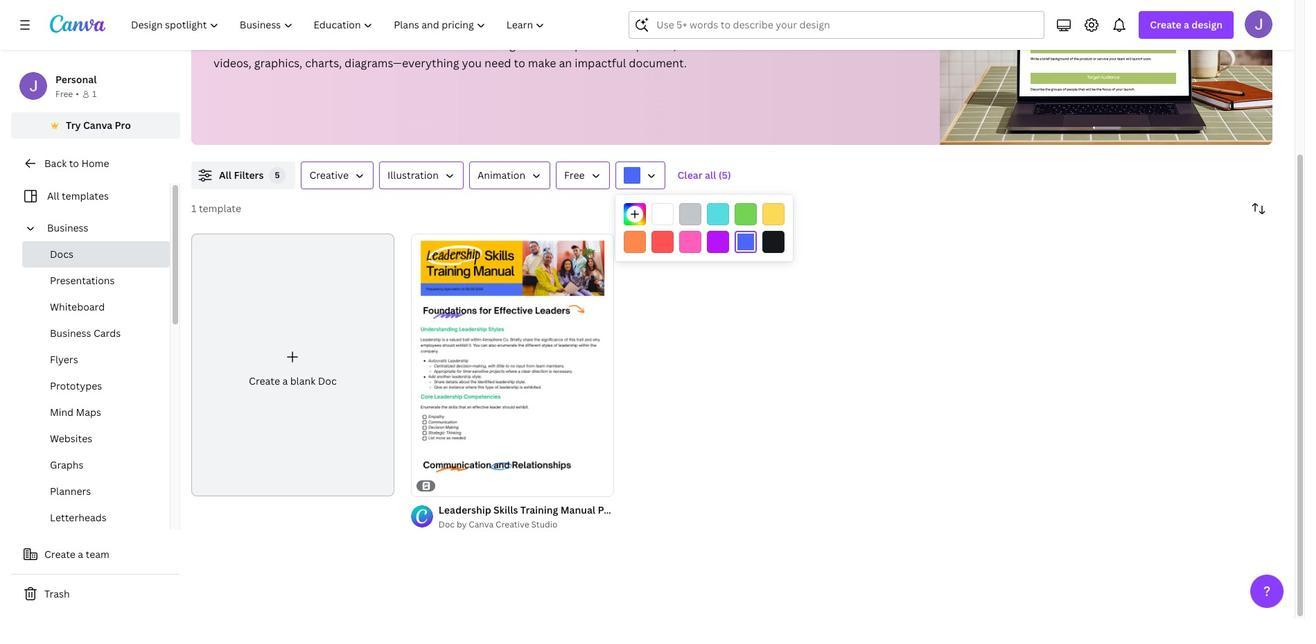 Task type: describe. For each thing, give the bounding box(es) containing it.
clear
[[678, 169, 703, 182]]

prototypes
[[50, 379, 102, 392]]

canva inside button
[[83, 118, 113, 132]]

diagrams—everything
[[345, 55, 459, 71]]

create a design button
[[1140, 11, 1234, 39]]

design
[[1192, 18, 1223, 31]]

mind maps
[[50, 405, 101, 419]]

flyers
[[50, 353, 78, 366]]

mind
[[50, 405, 74, 419]]

template
[[199, 202, 241, 215]]

maps
[[76, 405, 101, 419]]

1 vertical spatial to
[[69, 157, 79, 170]]

a for blank
[[283, 375, 288, 388]]

personal
[[55, 73, 97, 86]]

create for create a blank doc
[[249, 375, 280, 388]]

Sort by button
[[1245, 195, 1273, 223]]

a for team
[[78, 548, 83, 561]]

animation button
[[469, 162, 551, 189]]

visual
[[295, 37, 326, 53]]

#b612fb image
[[707, 231, 730, 253]]

creative inside 'link'
[[496, 519, 529, 530]]

templates inside make beautiful visual documents with canva docs. design docs templates with photos, videos, graphics, charts, diagrams—everything you need to make an impactful document.
[[554, 37, 608, 53]]

websites link
[[22, 426, 170, 452]]

home
[[81, 157, 109, 170]]

impactful
[[575, 55, 626, 71]]

videos,
[[214, 55, 252, 71]]

Search search field
[[657, 12, 1036, 38]]

whiteboard link
[[22, 294, 170, 320]]

create a blank doc element
[[191, 234, 394, 496]]

#4a66fb image
[[735, 231, 757, 253]]

free •
[[55, 88, 79, 100]]

(5)
[[719, 169, 731, 182]]

#fe884c image
[[624, 231, 646, 253]]

need
[[485, 55, 512, 71]]

cards
[[94, 326, 121, 340]]

mind maps link
[[22, 399, 170, 426]]

#fe884c image
[[624, 231, 646, 253]]

make beautiful visual documents with canva docs. design docs templates with photos, videos, graphics, charts, diagrams—everything you need to make an impactful document.
[[214, 37, 687, 71]]

0 horizontal spatial templates
[[62, 189, 109, 202]]

create a design
[[1151, 18, 1223, 31]]

back to home link
[[11, 150, 180, 177]]

5 filter options selected element
[[269, 167, 286, 184]]

design
[[486, 37, 523, 53]]

graphs
[[50, 458, 84, 471]]

jacob simon image
[[1245, 10, 1273, 38]]

studio
[[532, 519, 558, 530]]

try
[[66, 118, 81, 132]]

presentations link
[[22, 267, 170, 294]]

documents
[[329, 37, 390, 53]]

doc by canva creative studio link
[[439, 518, 614, 532]]

#b612fb image
[[707, 231, 730, 253]]

canva inside 'link'
[[469, 519, 494, 530]]

top level navigation element
[[122, 11, 557, 39]]

leadership skills training manual professional doc in yellow green purple playful professional style image
[[411, 234, 614, 496]]

#ffffff image
[[652, 203, 674, 225]]

trash link
[[11, 580, 180, 608]]

business link
[[42, 215, 162, 241]]

back
[[44, 157, 67, 170]]

animation
[[478, 169, 526, 182]]

all for all templates
[[47, 189, 59, 202]]

illustration button
[[379, 162, 464, 189]]

websites
[[50, 432, 92, 445]]

#fd5ebb image
[[680, 231, 702, 253]]

clear all (5)
[[678, 169, 731, 182]]

you
[[462, 55, 482, 71]]

planners
[[50, 485, 91, 498]]

beautiful
[[244, 37, 293, 53]]

try canva pro button
[[11, 112, 180, 138]]

doc by canva creative studio
[[439, 519, 558, 530]]

create for create a design
[[1151, 18, 1182, 31]]



Task type: vqa. For each thing, say whether or not it's contained in the screenshot.
Free within the button
yes



Task type: locate. For each thing, give the bounding box(es) containing it.
trash
[[44, 587, 70, 600]]

0 horizontal spatial creative
[[310, 169, 349, 182]]

free for free •
[[55, 88, 73, 100]]

graphics,
[[254, 55, 303, 71]]

#fed958 image
[[763, 203, 785, 225]]

1 horizontal spatial a
[[283, 375, 288, 388]]

#ffffff image
[[652, 203, 674, 225]]

all
[[219, 169, 232, 182], [47, 189, 59, 202]]

a for design
[[1184, 18, 1190, 31]]

document.
[[629, 55, 687, 71]]

canva left docs.
[[418, 37, 451, 53]]

docs.
[[454, 37, 484, 53]]

1 vertical spatial canva
[[83, 118, 113, 132]]

create left design
[[1151, 18, 1182, 31]]

1 vertical spatial create
[[249, 375, 280, 388]]

#4a66fb image
[[735, 231, 757, 253]]

illustration
[[388, 169, 439, 182]]

1 vertical spatial business
[[50, 326, 91, 340]]

#55dbe0 image
[[707, 203, 730, 225], [707, 203, 730, 225]]

canva right by
[[469, 519, 494, 530]]

add a new color image
[[624, 203, 646, 225]]

1 horizontal spatial 1
[[191, 202, 197, 215]]

add a new color image
[[624, 203, 646, 225]]

all for all filters
[[219, 169, 232, 182]]

photos,
[[636, 37, 677, 53]]

create a team
[[44, 548, 109, 561]]

1 vertical spatial templates
[[62, 189, 109, 202]]

business up docs
[[47, 221, 88, 234]]

0 horizontal spatial a
[[78, 548, 83, 561]]

make
[[528, 55, 556, 71]]

blank
[[290, 375, 316, 388]]

all templates
[[47, 189, 109, 202]]

to right need
[[514, 55, 526, 71]]

free
[[55, 88, 73, 100], [565, 169, 585, 182]]

create left team
[[44, 548, 76, 561]]

business for business cards
[[50, 326, 91, 340]]

1
[[92, 88, 97, 100], [191, 202, 197, 215]]

free left #4a66fb icon
[[565, 169, 585, 182]]

2 vertical spatial canva
[[469, 519, 494, 530]]

2 horizontal spatial create
[[1151, 18, 1182, 31]]

0 vertical spatial all
[[219, 169, 232, 182]]

1 horizontal spatial create
[[249, 375, 280, 388]]

•
[[76, 88, 79, 100]]

business for business
[[47, 221, 88, 234]]

presentations
[[50, 274, 115, 287]]

by
[[457, 519, 467, 530]]

1 vertical spatial creative
[[496, 519, 529, 530]]

creative
[[310, 169, 349, 182], [496, 519, 529, 530]]

make
[[214, 37, 242, 53]]

0 vertical spatial to
[[514, 55, 526, 71]]

canva
[[418, 37, 451, 53], [83, 118, 113, 132], [469, 519, 494, 530]]

doc
[[318, 375, 337, 388], [439, 519, 455, 530]]

create a blank doc link
[[191, 234, 394, 496]]

business cards link
[[22, 320, 170, 347]]

create inside dropdown button
[[1151, 18, 1182, 31]]

0 vertical spatial creative
[[310, 169, 349, 182]]

1 vertical spatial free
[[565, 169, 585, 182]]

1 horizontal spatial free
[[565, 169, 585, 182]]

#fd5ebb image
[[680, 231, 702, 253]]

letterheads
[[50, 511, 107, 524]]

1 horizontal spatial all
[[219, 169, 232, 182]]

1 right •
[[92, 88, 97, 100]]

create
[[1151, 18, 1182, 31], [249, 375, 280, 388], [44, 548, 76, 561]]

0 horizontal spatial all
[[47, 189, 59, 202]]

a inside button
[[78, 548, 83, 561]]

with
[[392, 37, 415, 53], [610, 37, 634, 53]]

2 horizontal spatial canva
[[469, 519, 494, 530]]

0 vertical spatial canva
[[418, 37, 451, 53]]

to
[[514, 55, 526, 71], [69, 157, 79, 170]]

with up diagrams—everything
[[392, 37, 415, 53]]

0 vertical spatial free
[[55, 88, 73, 100]]

create a blank doc
[[249, 375, 337, 388]]

#4a66fb image
[[624, 167, 640, 184]]

planners link
[[22, 478, 170, 505]]

canva right try
[[83, 118, 113, 132]]

business cards
[[50, 326, 121, 340]]

all filters
[[219, 169, 264, 182]]

a inside dropdown button
[[1184, 18, 1190, 31]]

filters
[[234, 169, 264, 182]]

templates down 'back to home'
[[62, 189, 109, 202]]

all templates link
[[19, 183, 162, 209]]

with up the impactful at the left of the page
[[610, 37, 634, 53]]

1 for 1
[[92, 88, 97, 100]]

0 horizontal spatial free
[[55, 88, 73, 100]]

docs
[[525, 37, 551, 53]]

0 vertical spatial templates
[[554, 37, 608, 53]]

None search field
[[629, 11, 1045, 39]]

free for free
[[565, 169, 585, 182]]

#15181b image
[[763, 231, 785, 253]]

business up flyers
[[50, 326, 91, 340]]

2 horizontal spatial a
[[1184, 18, 1190, 31]]

creative button
[[301, 162, 374, 189]]

create left blank on the bottom
[[249, 375, 280, 388]]

1 horizontal spatial templates
[[554, 37, 608, 53]]

create inside button
[[44, 548, 76, 561]]

whiteboard
[[50, 300, 105, 313]]

a left team
[[78, 548, 83, 561]]

all down back at the left top of page
[[47, 189, 59, 202]]

1 horizontal spatial doc
[[439, 519, 455, 530]]

#74d353 image
[[735, 203, 757, 225], [735, 203, 757, 225]]

#fd5152 image
[[652, 231, 674, 253], [652, 231, 674, 253]]

canva inside make beautiful visual documents with canva docs. design docs templates with photos, videos, graphics, charts, diagrams—everything you need to make an impactful document.
[[418, 37, 451, 53]]

0 horizontal spatial doc
[[318, 375, 337, 388]]

1 vertical spatial 1
[[191, 202, 197, 215]]

prototypes link
[[22, 373, 170, 399]]

create for create a team
[[44, 548, 76, 561]]

0 vertical spatial create
[[1151, 18, 1182, 31]]

2 vertical spatial create
[[44, 548, 76, 561]]

doc right blank on the bottom
[[318, 375, 337, 388]]

1 horizontal spatial creative
[[496, 519, 529, 530]]

try canva pro
[[66, 118, 131, 132]]

1 horizontal spatial to
[[514, 55, 526, 71]]

creative inside button
[[310, 169, 349, 182]]

1 vertical spatial doc
[[439, 519, 455, 530]]

0 vertical spatial a
[[1184, 18, 1190, 31]]

0 horizontal spatial create
[[44, 548, 76, 561]]

a left design
[[1184, 18, 1190, 31]]

business
[[47, 221, 88, 234], [50, 326, 91, 340]]

#4a66fb image
[[624, 167, 640, 184]]

a left blank on the bottom
[[283, 375, 288, 388]]

doc left by
[[439, 519, 455, 530]]

#fed958 image
[[763, 203, 785, 225]]

5
[[275, 169, 280, 181]]

1 template
[[191, 202, 241, 215]]

2 vertical spatial a
[[78, 548, 83, 561]]

1 with from the left
[[392, 37, 415, 53]]

#c1c6cb image
[[680, 203, 702, 225], [680, 203, 702, 225]]

0 vertical spatial 1
[[92, 88, 97, 100]]

1 vertical spatial a
[[283, 375, 288, 388]]

free inside button
[[565, 169, 585, 182]]

pro
[[115, 118, 131, 132]]

1 horizontal spatial with
[[610, 37, 634, 53]]

an
[[559, 55, 572, 71]]

to inside make beautiful visual documents with canva docs. design docs templates with photos, videos, graphics, charts, diagrams—everything you need to make an impactful document.
[[514, 55, 526, 71]]

0 vertical spatial doc
[[318, 375, 337, 388]]

docs
[[50, 247, 74, 261]]

2 with from the left
[[610, 37, 634, 53]]

0 vertical spatial business
[[47, 221, 88, 234]]

charts,
[[305, 55, 342, 71]]

0 horizontal spatial with
[[392, 37, 415, 53]]

creative right the 5 filter options selected element
[[310, 169, 349, 182]]

templates
[[554, 37, 608, 53], [62, 189, 109, 202]]

to right back at the left top of page
[[69, 157, 79, 170]]

back to home
[[44, 157, 109, 170]]

0 horizontal spatial to
[[69, 157, 79, 170]]

#15181b image
[[763, 231, 785, 253]]

free left •
[[55, 88, 73, 100]]

all
[[705, 169, 717, 182]]

flyers link
[[22, 347, 170, 373]]

doc inside 'link'
[[439, 519, 455, 530]]

1 for 1 template
[[191, 202, 197, 215]]

all left filters
[[219, 169, 232, 182]]

templates up an
[[554, 37, 608, 53]]

1 vertical spatial all
[[47, 189, 59, 202]]

creative left studio
[[496, 519, 529, 530]]

letterheads link
[[22, 505, 170, 531]]

free button
[[556, 162, 610, 189]]

a
[[1184, 18, 1190, 31], [283, 375, 288, 388], [78, 548, 83, 561]]

0 horizontal spatial canva
[[83, 118, 113, 132]]

clear all (5) button
[[671, 162, 738, 189]]

1 horizontal spatial canva
[[418, 37, 451, 53]]

graphs link
[[22, 452, 170, 478]]

0 horizontal spatial 1
[[92, 88, 97, 100]]

1 left template
[[191, 202, 197, 215]]

create a team button
[[11, 541, 180, 568]]

team
[[86, 548, 109, 561]]



